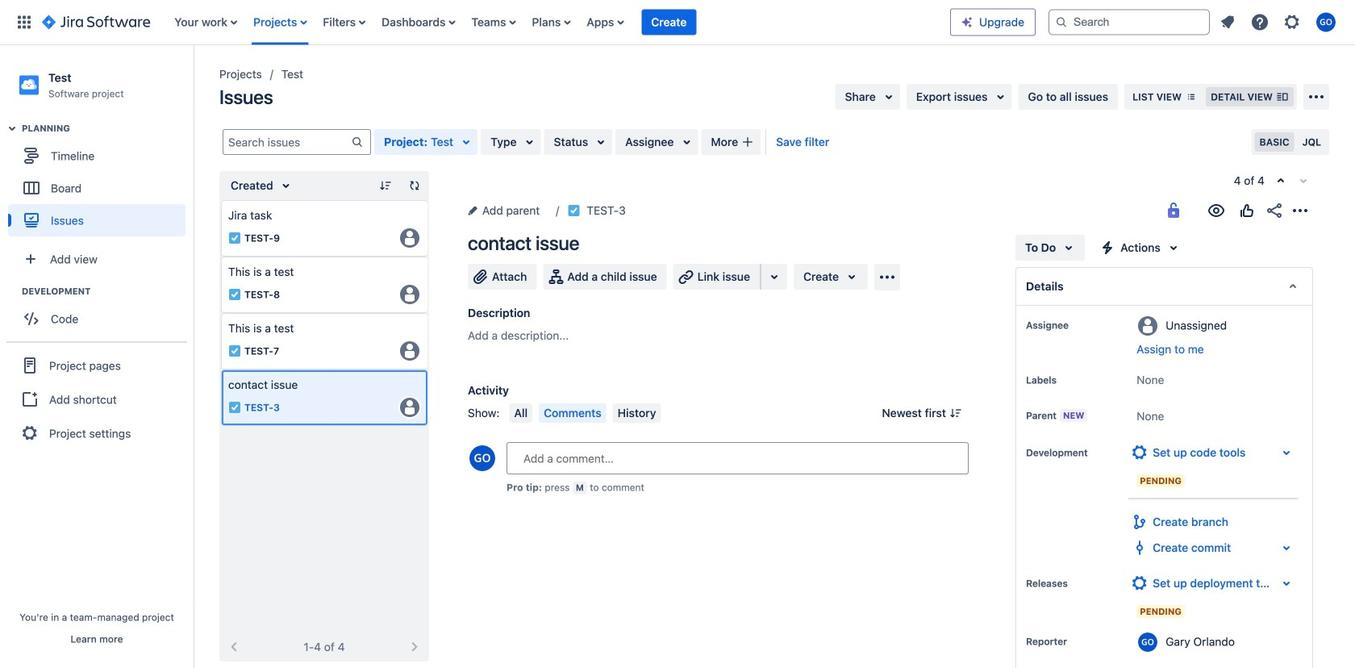 Task type: describe. For each thing, give the bounding box(es) containing it.
watch options: you are not watching this issue, 0 people watching image
[[1207, 201, 1227, 220]]

1 task element from the top
[[221, 200, 428, 257]]

your profile and settings image
[[1317, 13, 1336, 32]]

issues list box
[[221, 200, 428, 426]]

1 providers dropdown image from the top
[[1277, 443, 1297, 462]]

order by image
[[277, 176, 296, 195]]

sidebar element
[[0, 45, 194, 668]]

heading for planning image in the top left of the page
[[22, 122, 193, 135]]

planning image
[[2, 119, 22, 138]]

1 task image from the top
[[228, 288, 241, 301]]

2 task element from the top
[[221, 257, 428, 313]]

Add a comment… field
[[507, 442, 969, 474]]

Search issues text field
[[224, 131, 351, 153]]

vote options: no one has voted for this issue yet. image
[[1238, 201, 1257, 220]]

open create commit dropdown image
[[1277, 538, 1297, 558]]

heading for development image
[[22, 285, 193, 298]]

0 horizontal spatial list
[[166, 0, 951, 45]]

1 horizontal spatial list
[[1214, 8, 1346, 37]]

development pin to top. only you can see pinned fields. image
[[1092, 446, 1104, 459]]

appswitcher icon image
[[15, 13, 34, 32]]

import and bulk change issues image
[[1307, 87, 1327, 107]]



Task type: locate. For each thing, give the bounding box(es) containing it.
menu bar
[[506, 403, 665, 423]]

more information about gary orlando image
[[1139, 633, 1158, 652]]

actions image
[[1291, 201, 1311, 220]]

1 vertical spatial finish tool setup icon image
[[1131, 574, 1150, 593]]

None search field
[[1049, 9, 1210, 35]]

search image
[[1056, 16, 1068, 29]]

banner
[[0, 0, 1356, 45]]

Search field
[[1049, 9, 1210, 35]]

finish tool setup icon image for first providers dropdown image from the bottom
[[1131, 574, 1150, 593]]

2 task image from the top
[[228, 345, 241, 357]]

heading
[[22, 122, 193, 135], [22, 285, 193, 298]]

1 finish tool setup icon image from the top
[[1131, 443, 1150, 462]]

0 vertical spatial task image
[[228, 288, 241, 301]]

sidebar navigation image
[[176, 65, 211, 97]]

2 providers dropdown image from the top
[[1277, 574, 1297, 593]]

1 vertical spatial heading
[[22, 285, 193, 298]]

3 task image from the top
[[228, 401, 241, 414]]

group
[[8, 122, 193, 241], [1272, 171, 1314, 190], [8, 285, 193, 340], [6, 342, 187, 456]]

0 vertical spatial providers dropdown image
[[1277, 443, 1297, 462]]

primary element
[[10, 0, 951, 45]]

0 vertical spatial finish tool setup icon image
[[1131, 443, 1150, 462]]

3 task element from the top
[[221, 313, 428, 370]]

finish tool setup icon image
[[1131, 443, 1150, 462], [1131, 574, 1150, 593]]

details element
[[1016, 267, 1314, 306]]

4 task element from the top
[[221, 370, 428, 426]]

1 heading from the top
[[22, 122, 193, 135]]

2 heading from the top
[[22, 285, 193, 298]]

finish tool setup icon image for 2nd providers dropdown image from the bottom
[[1131, 443, 1150, 462]]

notifications image
[[1219, 13, 1238, 32]]

1 vertical spatial task image
[[228, 345, 241, 357]]

2 vertical spatial task image
[[228, 401, 241, 414]]

task image
[[228, 232, 241, 245]]

settings image
[[1283, 13, 1302, 32]]

list item
[[642, 0, 697, 45]]

finish tool setup icon image up more information about gary orlando icon
[[1131, 574, 1150, 593]]

development image
[[2, 282, 22, 301]]

providers dropdown image
[[1277, 443, 1297, 462], [1277, 574, 1297, 593]]

task image
[[228, 288, 241, 301], [228, 345, 241, 357], [228, 401, 241, 414]]

list
[[166, 0, 951, 45], [1214, 8, 1346, 37]]

2 finish tool setup icon image from the top
[[1131, 574, 1150, 593]]

finish tool setup icon image right development pin to top. only you can see pinned fields. image
[[1131, 443, 1150, 462]]

help image
[[1251, 13, 1270, 32]]

1 vertical spatial providers dropdown image
[[1277, 574, 1297, 593]]

task element
[[221, 200, 428, 257], [221, 257, 428, 313], [221, 313, 428, 370], [221, 370, 428, 426]]

parent pin to top. only you can see pinned fields. image
[[1091, 409, 1104, 422]]

jira software image
[[42, 13, 150, 32], [42, 13, 150, 32]]

0 vertical spatial heading
[[22, 122, 193, 135]]



Task type: vqa. For each thing, say whether or not it's contained in the screenshot.
SIDEBAR NAVIGATION "icon"
yes



